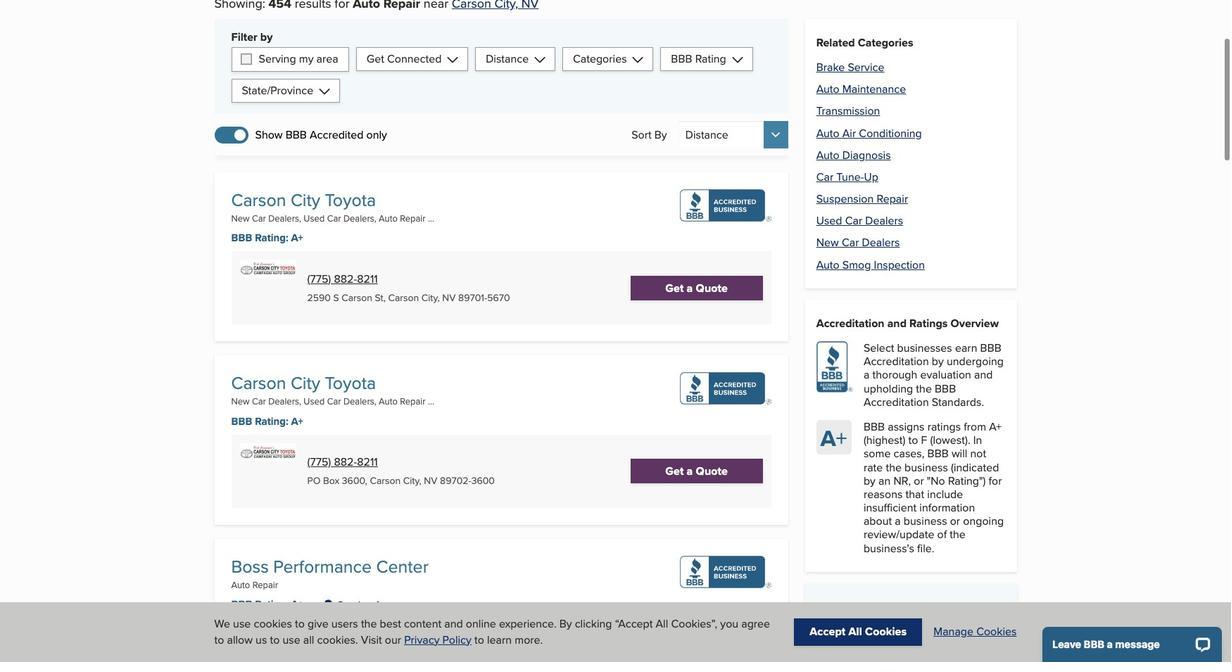 Task type: vqa. For each thing, say whether or not it's contained in the screenshot.
looking
yes



Task type: describe. For each thing, give the bounding box(es) containing it.
bbb rating: a+
[[231, 597, 303, 613]]

by inside bbb assigns ratings from a+ (highest) to f (lowest). in some cases, bbb will not rate the business (indicated by an nr, or "no rating") for reasons that include insufficient information about a business or ongoing review/update of the business's file.
[[864, 473, 876, 489]]

air
[[843, 125, 856, 141]]

a +
[[821, 421, 847, 455]]

in
[[974, 432, 982, 449]]

manage cookies
[[934, 624, 1017, 640]]

882- for (775) 882-8211 po box 3600 , carson city, nv 89702-3600
[[334, 454, 357, 470]]

get connected
[[367, 51, 442, 67]]

thorough
[[873, 367, 918, 383]]

3 rating: from the top
[[255, 597, 288, 613]]

(775) 882-8211 link for (775) 882-8211 po box 3600 , carson city, nv 89702-3600
[[307, 454, 378, 470]]

select businesses earn bbb accreditation by undergoing a thorough evaluation and upholding the bbb accreditation standards.
[[864, 340, 1004, 410]]

rating
[[695, 51, 726, 67]]

maintenance
[[843, 81, 906, 97]]

users
[[331, 616, 358, 632]]

accredited business image for (775) 882-8211 2590 s carson st , carson city, nv 89701-5670
[[680, 190, 771, 222]]

1 vertical spatial dealers
[[862, 235, 900, 251]]

2 vertical spatial accreditation
[[864, 394, 929, 410]]

461-
[[334, 638, 354, 654]]

, inside '(775) 882-8211 2590 s carson st , carson city, nv 89701-5670'
[[383, 290, 386, 305]]

boss performance center link
[[231, 554, 429, 579]]

... for (775) 882-8211 2590 s carson st , carson city, nv 89701-5670
[[428, 212, 434, 225]]

1 horizontal spatial and
[[888, 315, 907, 331]]

experience.
[[499, 616, 557, 632]]

all
[[303, 632, 314, 648]]

nv inside '(775) 882-8211 2590 s carson st , carson city, nv 89701-5670'
[[442, 290, 456, 305]]

didn't
[[816, 603, 864, 629]]

(lowest).
[[930, 432, 971, 449]]

the right of
[[950, 527, 966, 543]]

carson city toyota link for (775) 882-8211 2590 s carson st , carson city, nv 89701-5670
[[231, 187, 376, 213]]

accreditation and ratings overview
[[816, 315, 999, 331]]

include
[[927, 486, 963, 503]]

accreditation standards image
[[816, 341, 853, 393]]

brake service auto maintenance transmission auto air conditioning auto diagnosis car tune-up suspension repair used car dealers new car dealers auto smog inspection
[[816, 59, 925, 273]]

a inside bbb assigns ratings from a+ (highest) to f (lowest). in some cases, bbb will not rate the business (indicated by an nr, or "no rating") for reasons that include insufficient information about a business or ongoing review/update of the business's file.
[[895, 513, 901, 530]]

evaluation
[[921, 367, 971, 383]]

state/province
[[242, 82, 313, 99]]

by inside select businesses earn bbb accreditation by undergoing a thorough evaluation and upholding the bbb accreditation standards.
[[932, 354, 944, 370]]

accept
[[810, 624, 846, 640]]

show bbb accredited only
[[255, 127, 387, 143]]

businesses
[[897, 340, 952, 356]]

city for (775) 882-8211 2590 s carson st , carson city, nv 89701-5670
[[291, 187, 320, 213]]

0 vertical spatial or
[[914, 473, 924, 489]]

(775) 461-0446
[[307, 638, 380, 654]]

bbb assigns ratings from a+ (highest) to f (lowest). in some cases, bbb will not rate the business (indicated by an nr, or "no rating") for reasons that include insufficient information about a business or ongoing review/update of the business's file.
[[864, 419, 1004, 557]]

get a quote link for (775) 882-8211 2590 s carson st , carson city, nv 89701-5670
[[631, 276, 763, 301]]

business's
[[864, 540, 915, 557]]

auto smog inspection link
[[816, 257, 925, 273]]

st
[[375, 290, 383, 305]]

you inside 'didn't find the business you were looking for?'
[[816, 624, 846, 650]]

car tune-up link
[[816, 169, 879, 185]]

information
[[920, 500, 975, 516]]

0 vertical spatial by
[[260, 29, 273, 45]]

us
[[256, 632, 267, 648]]

content
[[404, 616, 442, 632]]

diagnosis
[[843, 147, 891, 163]]

distance inside sort by button
[[686, 127, 729, 143]]

from
[[964, 419, 986, 435]]

only
[[366, 127, 387, 143]]

upholding
[[864, 381, 913, 397]]

serving my area
[[259, 51, 338, 67]]

find
[[868, 603, 899, 629]]

transmission
[[816, 103, 880, 119]]

ratings
[[928, 419, 961, 435]]

all inside accept all cookies button
[[849, 624, 862, 640]]

repair inside brake service auto maintenance transmission auto air conditioning auto diagnosis car tune-up suspension repair used car dealers new car dealers auto smog inspection
[[877, 191, 908, 207]]

the inside 'didn't find the business you were looking for?'
[[903, 603, 929, 629]]

to inside bbb assigns ratings from a+ (highest) to f (lowest). in some cases, bbb will not rate the business (indicated by an nr, or "no rating") for reasons that include insufficient information about a business or ongoing review/update of the business's file.
[[909, 432, 918, 449]]

0 horizontal spatial use
[[233, 616, 251, 632]]

by inside we use cookies to give users the best content and online experience. by clicking "accept all cookies", you agree to allow us to use all cookies. visit our
[[559, 616, 572, 632]]

business inside 'didn't find the business you were looking for?'
[[934, 603, 1004, 629]]

looking
[[894, 624, 953, 650]]

2590
[[307, 290, 331, 305]]

bbb inside the filter by element
[[671, 51, 692, 67]]

(775) for (775) 461-0446
[[307, 638, 331, 654]]

for?
[[958, 624, 988, 650]]

boss
[[231, 554, 269, 579]]

manage
[[934, 624, 974, 640]]

agree
[[742, 616, 770, 632]]

new for (775) 882-8211 2590 s carson st , carson city, nv 89701-5670
[[231, 212, 250, 225]]

will
[[952, 446, 968, 462]]

get a quote for (775) 882-8211 2590 s carson st , carson city, nv 89701-5670
[[666, 280, 728, 296]]

repair inside boss performance center auto repair
[[253, 578, 278, 591]]

best
[[380, 616, 401, 632]]

carson city toyota new car dealers, used car dealers, auto repair ... bbb rating: a+ for (775) 882-8211 po box 3600 , carson city, nv 89702-3600
[[231, 371, 434, 429]]

cookies
[[254, 616, 292, 632]]

sort
[[632, 127, 652, 143]]

filter by element
[[214, 19, 788, 114]]

accept all cookies
[[810, 624, 907, 640]]

(775) 882-8211 po box 3600 , carson city, nv 89702-3600
[[307, 454, 495, 488]]

(highest)
[[864, 432, 906, 449]]

our
[[385, 632, 401, 648]]

toyota for (775) 882-8211 2590 s carson st , carson city, nv 89701-5670
[[325, 187, 376, 213]]

0 vertical spatial accreditation
[[816, 315, 885, 331]]

repair up '(775) 882-8211 2590 s carson st , carson city, nv 89701-5670'
[[400, 212, 426, 225]]

dayton,
[[324, 639, 362, 656]]

to right us
[[270, 632, 280, 648]]

Sort By button
[[678, 121, 788, 149]]

about
[[864, 513, 892, 530]]

(775) 882-8211 2590 s carson st , carson city, nv 89701-5670
[[307, 271, 510, 305]]

manage cookies button
[[934, 624, 1017, 641]]

a
[[821, 421, 836, 455]]

an
[[879, 473, 891, 489]]

used inside brake service auto maintenance transmission auto air conditioning auto diagnosis car tune-up suspension repair used car dealers new car dealers auto smog inspection
[[816, 213, 842, 229]]

undergoing
[[947, 354, 1004, 370]]

cookies.
[[317, 632, 358, 648]]

city for (775) 882-8211 po box 3600 , carson city, nv 89702-3600
[[291, 371, 320, 396]]

earn
[[955, 340, 978, 356]]

used for (775) 882-8211 2590 s carson st , carson city, nv 89701-5670
[[304, 212, 325, 225]]

carson inside (775) 882-8211 po box 3600 , carson city, nv 89702-3600
[[370, 474, 401, 488]]

didn't find the business you were looking for?
[[816, 603, 1004, 650]]

carson city toyota link for (775) 882-8211 po box 3600 , carson city, nv 89702-3600
[[231, 371, 376, 396]]

serving the following areas: carson city, dayton, gardnerville
[[263, 625, 425, 656]]

cookies",
[[671, 616, 718, 632]]

policy
[[443, 632, 472, 648]]

new for (775) 882-8211 po box 3600 , carson city, nv 89702-3600
[[231, 395, 250, 408]]

area
[[375, 598, 396, 612]]

privacy policy link
[[404, 632, 472, 648]]

1 vertical spatial or
[[950, 513, 960, 530]]

"accept
[[615, 616, 653, 632]]

get inside the filter by element
[[367, 51, 384, 67]]

89701-
[[458, 290, 487, 305]]

repair up (775) 882-8211 po box 3600 , carson city, nv 89702-3600
[[400, 395, 426, 408]]

categories inside the filter by element
[[573, 51, 627, 67]]

allow
[[227, 632, 253, 648]]

inspection
[[874, 257, 925, 273]]

all inside we use cookies to give users the best content and online experience. by clicking "accept all cookies", you agree to allow us to use all cookies. visit our
[[656, 616, 668, 632]]



Task type: locate. For each thing, give the bounding box(es) containing it.
1 vertical spatial rating:
[[255, 414, 288, 429]]

882- inside '(775) 882-8211 2590 s carson st , carson city, nv 89701-5670'
[[334, 271, 357, 287]]

service up 'auto maintenance' link
[[848, 59, 885, 75]]

2 vertical spatial get
[[666, 463, 684, 479]]

connected
[[387, 51, 442, 67]]

0 horizontal spatial by
[[260, 29, 273, 45]]

serving left all
[[263, 625, 301, 641]]

show bbb accredited only button
[[214, 125, 387, 144]]

1 vertical spatial toyota
[[325, 371, 376, 396]]

2 vertical spatial city,
[[301, 639, 322, 656]]

and down earn
[[974, 367, 993, 383]]

the inside the serving the following areas: carson city, dayton, gardnerville
[[304, 625, 321, 641]]

1 rating: from the top
[[255, 230, 288, 246]]

1 city from the top
[[291, 187, 320, 213]]

882- up box
[[334, 454, 357, 470]]

1 horizontal spatial cookies
[[977, 624, 1017, 640]]

rating: for (775) 882-8211 2590 s carson st , carson city, nv 89701-5670
[[255, 230, 288, 246]]

by
[[260, 29, 273, 45], [932, 354, 944, 370], [864, 473, 876, 489]]

1 horizontal spatial use
[[283, 632, 300, 648]]

2 carson city toyota new car dealers, used car dealers, auto repair ... bbb rating: a+ from the top
[[231, 371, 434, 429]]

1 vertical spatial ,
[[365, 474, 367, 488]]

new
[[231, 212, 250, 225], [816, 235, 839, 251], [231, 395, 250, 408]]

0 horizontal spatial and
[[444, 616, 463, 632]]

1 3600 from the left
[[342, 474, 365, 488]]

you left agree
[[720, 616, 739, 632]]

0 horizontal spatial 3600
[[342, 474, 365, 488]]

auto inside boss performance center auto repair
[[231, 578, 250, 591]]

1 accredited business image from the top
[[680, 190, 771, 222]]

2 carson city toyota link from the top
[[231, 371, 376, 396]]

we
[[214, 616, 230, 632]]

0 vertical spatial carson city toyota link
[[231, 187, 376, 213]]

0 vertical spatial business
[[905, 459, 948, 476]]

reasons
[[864, 486, 903, 503]]

1 toyota from the top
[[325, 187, 376, 213]]

1 (775) from the top
[[307, 271, 331, 287]]

0 vertical spatial new
[[231, 212, 250, 225]]

(775) 882-8211 link up s
[[307, 271, 378, 287]]

(775) for (775) 882-8211 po box 3600 , carson city, nv 89702-3600
[[307, 454, 331, 470]]

get for (775) 882-8211 po box 3600 , carson city, nv 89702-3600
[[666, 463, 684, 479]]

,
[[383, 290, 386, 305], [365, 474, 367, 488]]

box
[[323, 474, 340, 488]]

1 vertical spatial carson city toyota new car dealers, used car dealers, auto repair ... bbb rating: a+
[[231, 371, 434, 429]]

0 vertical spatial get a quote
[[666, 280, 728, 296]]

2 vertical spatial and
[[444, 616, 463, 632]]

serving for serving my area
[[259, 51, 296, 67]]

nv inside (775) 882-8211 po box 3600 , carson city, nv 89702-3600
[[424, 474, 438, 488]]

repair up bbb rating: a+
[[253, 578, 278, 591]]

1 vertical spatial new
[[816, 235, 839, 251]]

0 vertical spatial nv
[[442, 290, 456, 305]]

by left an
[[864, 473, 876, 489]]

cases,
[[894, 446, 925, 462]]

service inside brake service auto maintenance transmission auto air conditioning auto diagnosis car tune-up suspension repair used car dealers new car dealers auto smog inspection
[[848, 59, 885, 75]]

accreditation up upholding
[[864, 354, 929, 370]]

nv left 89701- on the top left of the page
[[442, 290, 456, 305]]

get a quote link
[[631, 276, 763, 301], [631, 459, 763, 484]]

0 horizontal spatial service
[[337, 598, 372, 612]]

new inside brake service auto maintenance transmission auto air conditioning auto diagnosis car tune-up suspension repair used car dealers new car dealers auto smog inspection
[[816, 235, 839, 251]]

1 vertical spatial 8211
[[357, 454, 378, 470]]

a+ inside bbb assigns ratings from a+ (highest) to f (lowest). in some cases, bbb will not rate the business (indicated by an nr, or "no rating") for reasons that include insufficient information about a business or ongoing review/update of the business's file.
[[989, 419, 1002, 435]]

you left were
[[816, 624, 846, 650]]

by left clicking
[[559, 616, 572, 632]]

bbb inside "button"
[[286, 127, 307, 143]]

89702-
[[440, 474, 471, 488]]

accredited business image for (775) 882-8211 po box 3600 , carson city, nv 89702-3600
[[680, 373, 771, 405]]

2 city from the top
[[291, 371, 320, 396]]

insufficient
[[864, 500, 917, 516]]

2 vertical spatial rating:
[[255, 597, 288, 613]]

, right s
[[383, 290, 386, 305]]

0 vertical spatial service
[[848, 59, 885, 75]]

0 horizontal spatial nv
[[424, 474, 438, 488]]

get for (775) 882-8211 2590 s carson st , carson city, nv 89701-5670
[[666, 280, 684, 296]]

0 horizontal spatial or
[[914, 473, 924, 489]]

and left the online
[[444, 616, 463, 632]]

1 horizontal spatial or
[[950, 513, 960, 530]]

nv left 89702-
[[424, 474, 438, 488]]

accreditation up select on the right bottom of the page
[[816, 315, 885, 331]]

2 toyota from the top
[[325, 371, 376, 396]]

all right the "accept
[[656, 616, 668, 632]]

ongoing
[[963, 513, 1004, 530]]

1 vertical spatial get a quote
[[666, 463, 728, 479]]

related categories
[[816, 34, 914, 51]]

1 horizontal spatial categories
[[858, 34, 914, 51]]

0 vertical spatial get a quote link
[[631, 276, 763, 301]]

get a quote link for (775) 882-8211 po box 3600 , carson city, nv 89702-3600
[[631, 459, 763, 484]]

0 vertical spatial ,
[[383, 290, 386, 305]]

0 vertical spatial (775)
[[307, 271, 331, 287]]

a+
[[291, 230, 303, 246], [291, 414, 303, 429], [989, 419, 1002, 435], [291, 597, 303, 613]]

(775) up 2590
[[307, 271, 331, 287]]

bbb
[[671, 51, 692, 67], [286, 127, 307, 143], [231, 230, 252, 246], [980, 340, 1002, 356], [935, 381, 956, 397], [231, 414, 252, 429], [864, 419, 885, 435], [928, 446, 949, 462], [231, 597, 252, 613]]

serving for serving the following areas: carson city, dayton, gardnerville
[[263, 625, 301, 641]]

a
[[687, 280, 693, 296], [864, 367, 870, 383], [687, 463, 693, 479], [895, 513, 901, 530]]

get a quote
[[666, 280, 728, 296], [666, 463, 728, 479]]

filter
[[231, 29, 257, 45]]

1 horizontal spatial by
[[864, 473, 876, 489]]

0 horizontal spatial ,
[[365, 474, 367, 488]]

by left earn
[[932, 354, 944, 370]]

0 vertical spatial city,
[[422, 290, 440, 305]]

1 vertical spatial city,
[[403, 474, 422, 488]]

0 vertical spatial and
[[888, 315, 907, 331]]

distance inside the filter by element
[[486, 51, 529, 67]]

serving inside the serving the following areas: carson city, dayton, gardnerville
[[263, 625, 301, 641]]

(775) up po
[[307, 454, 331, 470]]

1 horizontal spatial distance
[[686, 127, 729, 143]]

accreditation up assigns on the bottom
[[864, 394, 929, 410]]

standards.
[[932, 394, 984, 410]]

and inside select businesses earn bbb accreditation by undergoing a thorough evaluation and upholding the bbb accreditation standards.
[[974, 367, 993, 383]]

categories
[[858, 34, 914, 51], [573, 51, 627, 67]]

0 vertical spatial quote
[[696, 280, 728, 296]]

0 vertical spatial get
[[367, 51, 384, 67]]

1 vertical spatial city
[[291, 371, 320, 396]]

or right nr,
[[914, 473, 924, 489]]

2 8211 from the top
[[357, 454, 378, 470]]

distance
[[486, 51, 529, 67], [686, 127, 729, 143]]

1 882- from the top
[[334, 271, 357, 287]]

1 (775) 882-8211 link from the top
[[307, 271, 378, 287]]

2 3600 from the left
[[471, 474, 495, 488]]

0 vertical spatial city
[[291, 187, 320, 213]]

get a quote for (775) 882-8211 po box 3600 , carson city, nv 89702-3600
[[666, 463, 728, 479]]

1 vertical spatial business
[[904, 513, 947, 530]]

(775) 882-8211 link up box
[[307, 454, 378, 470]]

serving left the my
[[259, 51, 296, 67]]

city, down give
[[301, 639, 322, 656]]

accreditation
[[816, 315, 885, 331], [864, 354, 929, 370], [864, 394, 929, 410]]

the right upholding
[[916, 381, 932, 397]]

for
[[989, 473, 1002, 489]]

1 carson city toyota new car dealers, used car dealers, auto repair ... bbb rating: a+ from the top
[[231, 187, 434, 246]]

1 get a quote link from the top
[[631, 276, 763, 301]]

tune-
[[837, 169, 864, 185]]

the
[[916, 381, 932, 397], [886, 459, 902, 476], [950, 527, 966, 543], [903, 603, 929, 629], [361, 616, 377, 632], [304, 625, 321, 641]]

2 (775) 882-8211 link from the top
[[307, 454, 378, 470]]

0 vertical spatial carson city toyota new car dealers, used car dealers, auto repair ... bbb rating: a+
[[231, 187, 434, 246]]

you
[[720, 616, 739, 632], [816, 624, 846, 650]]

2 ... from the top
[[428, 395, 434, 408]]

... for (775) 882-8211 po box 3600 , carson city, nv 89702-3600
[[428, 395, 434, 408]]

toyota
[[325, 187, 376, 213], [325, 371, 376, 396]]

dealers down suspension repair link
[[865, 213, 903, 229]]

related
[[816, 34, 855, 51]]

1 vertical spatial service
[[337, 598, 372, 612]]

8211 inside '(775) 882-8211 2590 s carson st , carson city, nv 89701-5670'
[[357, 271, 378, 287]]

2 vertical spatial new
[[231, 395, 250, 408]]

you inside we use cookies to give users the best content and online experience. by clicking "accept all cookies", you agree to allow us to use all cookies. visit our
[[720, 616, 739, 632]]

carson inside the serving the following areas: carson city, dayton, gardnerville
[[263, 639, 298, 656]]

2 quote from the top
[[696, 463, 728, 479]]

and
[[888, 315, 907, 331], [974, 367, 993, 383], [444, 616, 463, 632]]

city, left 89702-
[[403, 474, 422, 488]]

the down service area
[[361, 616, 377, 632]]

more.
[[515, 632, 543, 648]]

3 accredited business image from the top
[[680, 556, 771, 588]]

nv
[[442, 290, 456, 305], [424, 474, 438, 488]]

brake
[[816, 59, 845, 75]]

0 vertical spatial rating:
[[255, 230, 288, 246]]

1 horizontal spatial ,
[[383, 290, 386, 305]]

the right 'find'
[[903, 603, 929, 629]]

areas:
[[373, 625, 404, 641]]

1 horizontal spatial all
[[849, 624, 862, 640]]

1 vertical spatial nv
[[424, 474, 438, 488]]

city, inside (775) 882-8211 po box 3600 , carson city, nv 89702-3600
[[403, 474, 422, 488]]

show
[[255, 127, 283, 143]]

online
[[466, 616, 496, 632]]

2 vertical spatial business
[[934, 603, 1004, 629]]

0 horizontal spatial all
[[656, 616, 668, 632]]

(775) inside (775) 882-8211 po box 3600 , carson city, nv 89702-3600
[[307, 454, 331, 470]]

1 vertical spatial distance
[[686, 127, 729, 143]]

learn
[[487, 632, 512, 648]]

1 vertical spatial quote
[[696, 463, 728, 479]]

by right sort in the right top of the page
[[655, 127, 667, 143]]

service
[[848, 59, 885, 75], [337, 598, 372, 612]]

0 vertical spatial (775) 882-8211 link
[[307, 271, 378, 287]]

2 horizontal spatial and
[[974, 367, 993, 383]]

accept all cookies button
[[794, 619, 922, 646]]

2 cookies from the left
[[977, 624, 1017, 640]]

to left learn at left bottom
[[475, 632, 484, 648]]

1 horizontal spatial by
[[655, 127, 667, 143]]

and up select on the right bottom of the page
[[888, 315, 907, 331]]

the right the rate
[[886, 459, 902, 476]]

0 vertical spatial serving
[[259, 51, 296, 67]]

3 (775) from the top
[[307, 638, 331, 654]]

0 horizontal spatial by
[[559, 616, 572, 632]]

0 vertical spatial distance
[[486, 51, 529, 67]]

882- inside (775) 882-8211 po box 3600 , carson city, nv 89702-3600
[[334, 454, 357, 470]]

(775) 882-8211 link for (775) 882-8211 2590 s carson st , carson city, nv 89701-5670
[[307, 271, 378, 287]]

auto diagnosis link
[[816, 147, 891, 163]]

0 vertical spatial 882-
[[334, 271, 357, 287]]

smog
[[843, 257, 871, 273]]

s
[[333, 290, 339, 305]]

2 882- from the top
[[334, 454, 357, 470]]

1 vertical spatial and
[[974, 367, 993, 383]]

(775)
[[307, 271, 331, 287], [307, 454, 331, 470], [307, 638, 331, 654]]

0 vertical spatial dealers
[[865, 213, 903, 229]]

1 horizontal spatial 3600
[[471, 474, 495, 488]]

1 ... from the top
[[428, 212, 434, 225]]

area
[[317, 51, 338, 67]]

conditioning
[[859, 125, 922, 141]]

1 vertical spatial (775) 882-8211 link
[[307, 454, 378, 470]]

2 horizontal spatial by
[[932, 354, 944, 370]]

1 vertical spatial carson city toyota link
[[231, 371, 376, 396]]

carson city toyota new car dealers, used car dealers, auto repair ... bbb rating: a+ for (775) 882-8211 2590 s carson st , carson city, nv 89701-5670
[[231, 187, 434, 246]]

or right of
[[950, 513, 960, 530]]

1 vertical spatial 882-
[[334, 454, 357, 470]]

to left give
[[295, 616, 305, 632]]

2 (775) from the top
[[307, 454, 331, 470]]

2 rating: from the top
[[255, 414, 288, 429]]

0 horizontal spatial distance
[[486, 51, 529, 67]]

8211 inside (775) 882-8211 po box 3600 , carson city, nv 89702-3600
[[357, 454, 378, 470]]

bbb rating
[[671, 51, 726, 67]]

rating:
[[255, 230, 288, 246], [255, 414, 288, 429], [255, 597, 288, 613]]

serving inside the filter by element
[[259, 51, 296, 67]]

1 quote from the top
[[696, 280, 728, 296]]

1 vertical spatial (775)
[[307, 454, 331, 470]]

2 vertical spatial by
[[864, 473, 876, 489]]

dealers up auto smog inspection "link"
[[862, 235, 900, 251]]

assigns
[[888, 419, 925, 435]]

1 vertical spatial accreditation
[[864, 354, 929, 370]]

city, inside the serving the following areas: carson city, dayton, gardnerville
[[301, 639, 322, 656]]

1 vertical spatial accredited business image
[[680, 373, 771, 405]]

some
[[864, 446, 891, 462]]

0 vertical spatial by
[[655, 127, 667, 143]]

all right 'accept'
[[849, 624, 862, 640]]

1 vertical spatial serving
[[263, 625, 301, 641]]

sort by
[[632, 127, 667, 143]]

0 vertical spatial toyota
[[325, 187, 376, 213]]

privacy policy to learn more.
[[404, 632, 543, 648]]

2 get a quote from the top
[[666, 463, 728, 479]]

1 cookies from the left
[[865, 624, 907, 640]]

(775) inside '(775) 882-8211 2590 s carson st , carson city, nv 89701-5670'
[[307, 271, 331, 287]]

suspension
[[816, 191, 874, 207]]

accredited business image
[[680, 190, 771, 222], [680, 373, 771, 405], [680, 556, 771, 588]]

and inside we use cookies to give users the best content and online experience. by clicking "accept all cookies", you agree to allow us to use all cookies. visit our
[[444, 616, 463, 632]]

1 horizontal spatial you
[[816, 624, 846, 650]]

a inside select businesses earn bbb accreditation by undergoing a thorough evaluation and upholding the bbb accreditation standards.
[[864, 367, 870, 383]]

the inside we use cookies to give users the best content and online experience. by clicking "accept all cookies", you agree to allow us to use all cookies. visit our
[[361, 616, 377, 632]]

ratings
[[910, 315, 948, 331]]

0 horizontal spatial you
[[720, 616, 739, 632]]

the inside select businesses earn bbb accreditation by undergoing a thorough evaluation and upholding the bbb accreditation standards.
[[916, 381, 932, 397]]

to left f
[[909, 432, 918, 449]]

1 8211 from the top
[[357, 271, 378, 287]]

...
[[428, 212, 434, 225], [428, 395, 434, 408]]

use left all
[[283, 632, 300, 648]]

auto
[[816, 81, 840, 97], [816, 125, 840, 141], [816, 147, 840, 163], [379, 212, 398, 225], [816, 257, 840, 273], [379, 395, 398, 408], [231, 578, 250, 591]]

(775) 882-8211 link
[[307, 271, 378, 287], [307, 454, 378, 470]]

quote for (775) 882-8211 po box 3600 , carson city, nv 89702-3600
[[696, 463, 728, 479]]

2 get a quote link from the top
[[631, 459, 763, 484]]

clicking
[[575, 616, 612, 632]]

or
[[914, 473, 924, 489], [950, 513, 960, 530]]

by right filter
[[260, 29, 273, 45]]

2 accredited business image from the top
[[680, 373, 771, 405]]

8211 for (775) 882-8211 2590 s carson st , carson city, nv 89701-5670
[[357, 271, 378, 287]]

toyota for (775) 882-8211 po box 3600 , carson city, nv 89702-3600
[[325, 371, 376, 396]]

1 vertical spatial by
[[559, 616, 572, 632]]

(775) for (775) 882-8211 2590 s carson st , carson city, nv 89701-5670
[[307, 271, 331, 287]]

1 get a quote from the top
[[666, 280, 728, 296]]

, right box
[[365, 474, 367, 488]]

882- for (775) 882-8211 2590 s carson st , carson city, nv 89701-5670
[[334, 271, 357, 287]]

filter by
[[231, 29, 273, 45]]

overview
[[951, 315, 999, 331]]

give
[[308, 616, 329, 632]]

0 horizontal spatial cookies
[[865, 624, 907, 640]]

1 vertical spatial get
[[666, 280, 684, 296]]

quote for (775) 882-8211 2590 s carson st , carson city, nv 89701-5670
[[696, 280, 728, 296]]

0 horizontal spatial categories
[[573, 51, 627, 67]]

brake service link
[[816, 59, 885, 75]]

accredited
[[310, 127, 364, 143]]

to left allow
[[214, 632, 224, 648]]

1 carson city toyota link from the top
[[231, 187, 376, 213]]

2 vertical spatial accredited business image
[[680, 556, 771, 588]]

performance
[[273, 554, 372, 579]]

repair
[[877, 191, 908, 207], [400, 212, 426, 225], [400, 395, 426, 408], [253, 578, 278, 591]]

repair down the up
[[877, 191, 908, 207]]

(775) down give
[[307, 638, 331, 654]]

2 vertical spatial (775)
[[307, 638, 331, 654]]

882- up s
[[334, 271, 357, 287]]

1 horizontal spatial service
[[848, 59, 885, 75]]

rating: for (775) 882-8211 po box 3600 , carson city, nv 89702-3600
[[255, 414, 288, 429]]

gardnerville
[[365, 639, 425, 656]]

not
[[971, 446, 987, 462]]

city, inside '(775) 882-8211 2590 s carson st , carson city, nv 89701-5670'
[[422, 290, 440, 305]]

1 horizontal spatial nv
[[442, 290, 456, 305]]

po
[[307, 474, 321, 488]]

0 vertical spatial 8211
[[357, 271, 378, 287]]

use right we
[[233, 616, 251, 632]]

1 vertical spatial by
[[932, 354, 944, 370]]

city, left 89701- on the top left of the page
[[422, 290, 440, 305]]

the left users
[[304, 625, 321, 641]]

8211 for (775) 882-8211 po box 3600 , carson city, nv 89702-3600
[[357, 454, 378, 470]]

0 vertical spatial ...
[[428, 212, 434, 225]]

1 vertical spatial get a quote link
[[631, 459, 763, 484]]

used for (775) 882-8211 po box 3600 , carson city, nv 89702-3600
[[304, 395, 325, 408]]

, inside (775) 882-8211 po box 3600 , carson city, nv 89702-3600
[[365, 474, 367, 488]]

8211
[[357, 271, 378, 287], [357, 454, 378, 470]]

suspension repair link
[[816, 191, 908, 207]]

1 vertical spatial ...
[[428, 395, 434, 408]]

service up users
[[337, 598, 372, 612]]

0 vertical spatial accredited business image
[[680, 190, 771, 222]]

review/update
[[864, 527, 935, 543]]



